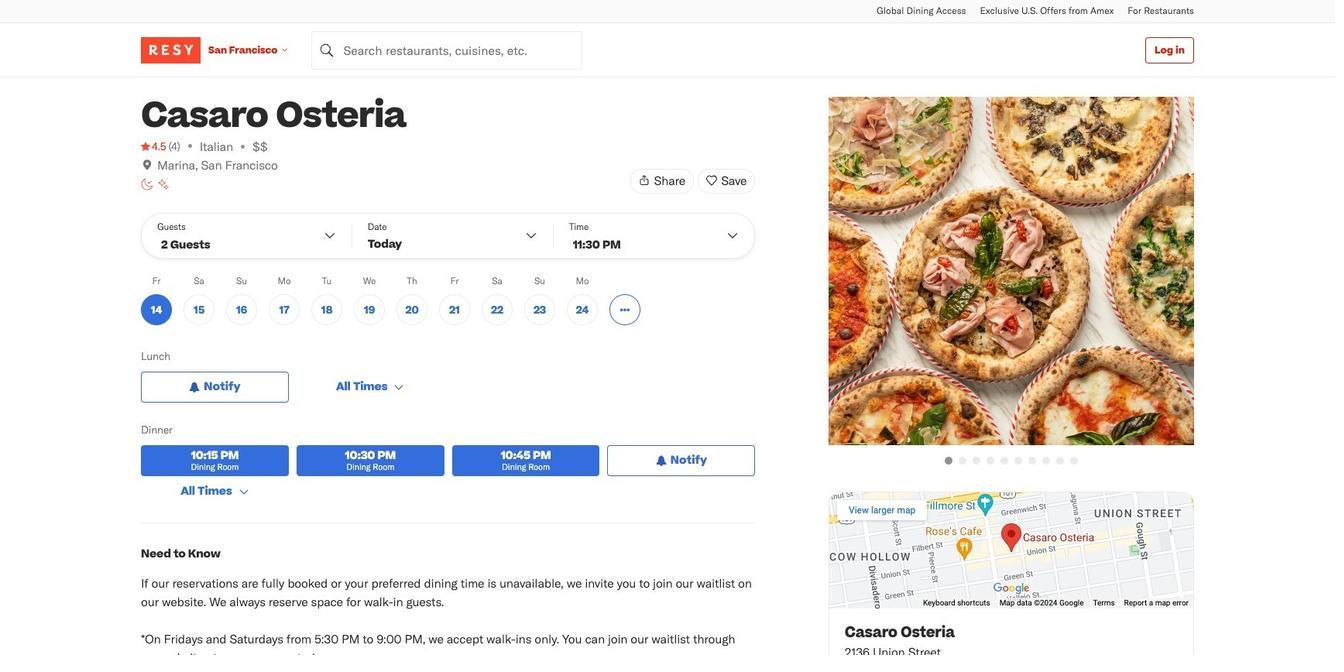 Task type: locate. For each thing, give the bounding box(es) containing it.
None field
[[312, 31, 583, 69]]

Search restaurants, cuisines, etc. text field
[[312, 31, 583, 69]]



Task type: vqa. For each thing, say whether or not it's contained in the screenshot.
4.7 out of 5 stars icon
no



Task type: describe. For each thing, give the bounding box(es) containing it.
4.5 out of 5 stars image
[[141, 139, 166, 154]]



